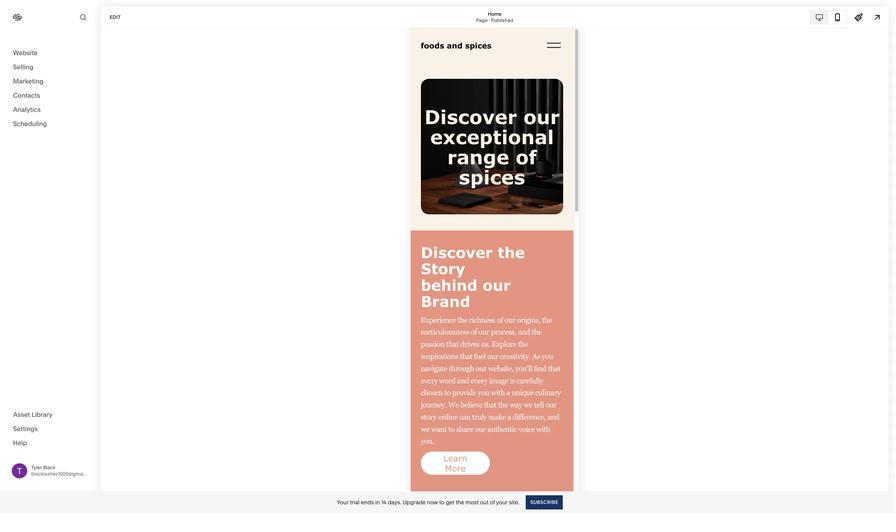 Task type: vqa. For each thing, say whether or not it's contained in the screenshot.
"MOST"
yes



Task type: locate. For each thing, give the bounding box(es) containing it.
black
[[43, 465, 55, 471]]

scheduling link
[[13, 119, 88, 129]]

published
[[491, 17, 514, 23]]

tyler black blacklashes1000@gmail.com
[[31, 465, 96, 477]]

selling link
[[13, 63, 88, 72]]

in
[[375, 499, 380, 506]]

marketing
[[13, 77, 44, 85]]

tyler
[[31, 465, 42, 471]]

your
[[337, 499, 349, 506]]

tab list
[[811, 11, 847, 23]]

asset library link
[[13, 410, 88, 420]]

days.
[[388, 499, 401, 506]]

your
[[496, 499, 508, 506]]

analytics link
[[13, 105, 88, 115]]

contacts link
[[13, 91, 88, 101]]

settings
[[13, 425, 38, 433]]

the
[[456, 499, 464, 506]]

contacts
[[13, 91, 40, 99]]

edit button
[[104, 10, 126, 24]]

to
[[439, 499, 445, 506]]

now
[[427, 499, 438, 506]]

most
[[466, 499, 479, 506]]



Task type: describe. For each thing, give the bounding box(es) containing it.
get
[[446, 499, 455, 506]]

marketing link
[[13, 77, 88, 86]]

edit
[[110, 14, 121, 20]]

asset
[[13, 411, 30, 418]]

settings link
[[13, 424, 88, 434]]

home
[[488, 11, 502, 17]]

14
[[381, 499, 387, 506]]

site.
[[509, 499, 520, 506]]

page
[[476, 17, 488, 23]]

your trial ends in 14 days. upgrade now to get the most out of your site.
[[337, 499, 520, 506]]

trial
[[350, 499, 360, 506]]

analytics
[[13, 106, 41, 114]]

asset library
[[13, 411, 53, 418]]

ends
[[361, 499, 374, 506]]

blacklashes1000@gmail.com
[[31, 471, 96, 477]]

library
[[32, 411, 53, 418]]

website
[[13, 49, 38, 57]]

home page · published
[[476, 11, 514, 23]]

subscribe button
[[526, 495, 563, 510]]

scheduling
[[13, 120, 47, 128]]

upgrade
[[403, 499, 426, 506]]

website link
[[13, 48, 88, 58]]

of
[[490, 499, 495, 506]]

out
[[480, 499, 489, 506]]

help link
[[13, 439, 27, 447]]

help
[[13, 439, 27, 447]]

subscribe
[[530, 499, 558, 505]]

·
[[489, 17, 490, 23]]

selling
[[13, 63, 33, 71]]



